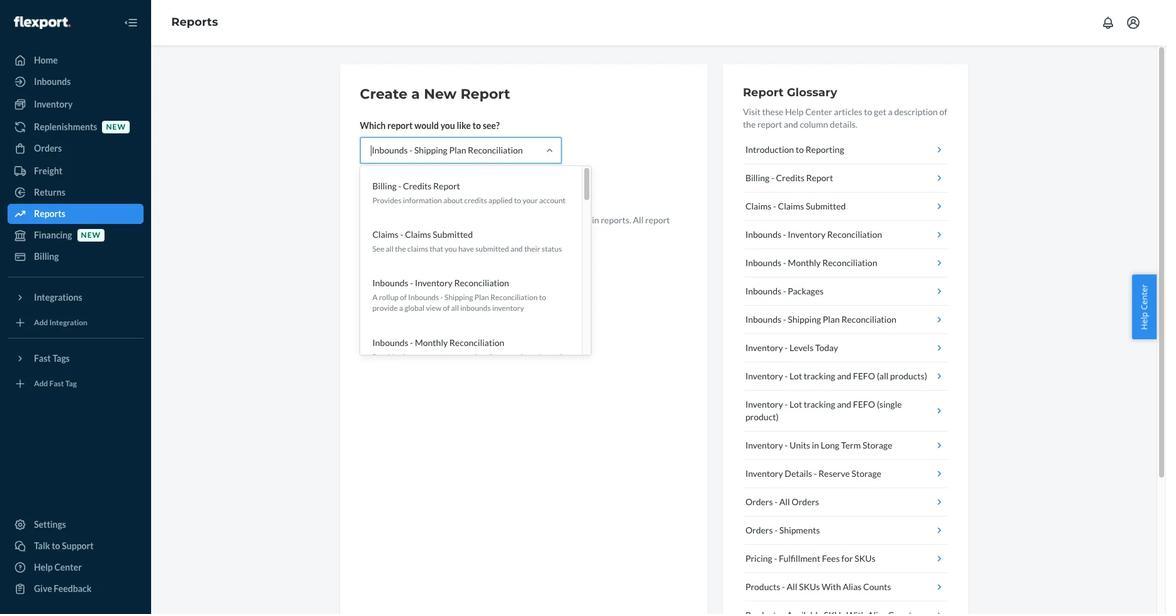 Task type: vqa. For each thing, say whether or not it's contained in the screenshot.
Provides to the top
yes



Task type: locate. For each thing, give the bounding box(es) containing it.
lot for inventory - lot tracking and fefo (all products)
[[790, 371, 802, 382]]

billing inside billing - credits report provides information about credits applied to your account
[[373, 181, 397, 191]]

in left long
[[812, 440, 819, 451]]

1 horizontal spatial billing
[[373, 181, 397, 191]]

inventory inside inbounds - monthly reconciliation provides inventory movement data for any selected month
[[403, 352, 435, 362]]

monthly
[[788, 258, 821, 268], [415, 337, 448, 348]]

all right products
[[787, 582, 798, 593]]

1 horizontal spatial plan
[[475, 293, 489, 302]]

you left like on the left top
[[441, 120, 455, 131]]

- right details at right
[[814, 469, 817, 479]]

plan up today
[[823, 314, 840, 325]]

0 vertical spatial reports
[[171, 15, 218, 29]]

glossary
[[787, 86, 837, 100]]

2 horizontal spatial center
[[1139, 284, 1150, 310]]

inbounds - packages button
[[743, 278, 948, 306]]

reports
[[171, 15, 218, 29], [34, 208, 65, 219]]

inventory up replenishments
[[34, 99, 73, 110]]

status
[[542, 244, 562, 254]]

to down "status"
[[539, 293, 546, 302]]

submitted inside claims - claims submitted see all the claims that you have submitted and their status
[[433, 229, 473, 240]]

integrations button
[[8, 288, 144, 308]]

1 vertical spatial new
[[469, 215, 485, 225]]

inventory right 'inbounds'
[[492, 304, 524, 313]]

- inside claims - claims submitted see all the claims that you have submitted and their status
[[400, 229, 403, 240]]

inventory left the levels
[[746, 343, 783, 353]]

inventory up orders - all orders
[[746, 469, 783, 479]]

report up these
[[743, 86, 784, 100]]

monthly inside inbounds - monthly reconciliation provides inventory movement data for any selected month
[[415, 337, 448, 348]]

fefo for (single
[[853, 399, 875, 410]]

monthly up packages
[[788, 258, 821, 268]]

information up (utc).
[[487, 215, 533, 225]]

information inside billing - credits report provides information about credits applied to your account
[[403, 196, 442, 205]]

1 lot from the top
[[790, 371, 802, 382]]

to inside visit these help center articles to get a description of the report and column details.
[[864, 106, 873, 117]]

introduction to reporting
[[746, 144, 844, 155]]

2 vertical spatial in
[[812, 440, 819, 451]]

skus inside button
[[855, 554, 876, 564]]

0 horizontal spatial information
[[403, 196, 442, 205]]

tracking down inventory - lot tracking and fefo (all products) on the right
[[804, 399, 836, 410]]

for
[[456, 215, 467, 225], [489, 352, 499, 362], [842, 554, 853, 564]]

- down "claims - claims submitted"
[[783, 229, 786, 240]]

flexport logo image
[[14, 16, 70, 29]]

to left get
[[864, 106, 873, 117]]

0 horizontal spatial help
[[34, 562, 53, 573]]

0 horizontal spatial reports link
[[8, 204, 144, 224]]

1 vertical spatial reports link
[[8, 204, 144, 224]]

fefo
[[853, 371, 875, 382], [853, 399, 875, 410]]

0 vertical spatial center
[[805, 106, 833, 117]]

0 horizontal spatial all
[[386, 244, 394, 254]]

inbounds down provide
[[373, 337, 409, 348]]

all left 'inbounds'
[[451, 304, 459, 313]]

-
[[410, 145, 413, 156], [771, 173, 775, 183], [398, 181, 401, 191], [773, 201, 776, 212], [783, 229, 786, 240], [400, 229, 403, 240], [783, 258, 786, 268], [410, 278, 413, 289], [783, 286, 786, 297], [441, 293, 443, 302], [783, 314, 786, 325], [410, 337, 413, 348], [785, 343, 788, 353], [785, 371, 788, 382], [785, 399, 788, 410], [785, 440, 788, 451], [814, 469, 817, 479], [775, 497, 778, 508], [775, 525, 778, 536], [774, 554, 777, 564], [782, 582, 785, 593]]

to
[[864, 106, 873, 117], [473, 120, 481, 131], [796, 144, 804, 155], [514, 196, 521, 205], [415, 215, 424, 225], [534, 215, 542, 225], [539, 293, 546, 302], [52, 541, 60, 552]]

inventory up product)
[[746, 399, 783, 410]]

2 vertical spatial a
[[399, 304, 403, 313]]

- left packages
[[783, 286, 786, 297]]

1 vertical spatial monthly
[[415, 337, 448, 348]]

fast left tags on the bottom left
[[34, 353, 51, 364]]

1 vertical spatial all
[[451, 304, 459, 313]]

that
[[430, 244, 443, 254]]

- inside inbounds - monthly reconciliation provides inventory movement data for any selected month
[[410, 337, 413, 348]]

2 provides from the top
[[373, 352, 402, 362]]

0 horizontal spatial submitted
[[433, 229, 473, 240]]

2 vertical spatial help
[[34, 562, 53, 573]]

1 vertical spatial provides
[[373, 352, 402, 362]]

all right reports.
[[633, 215, 644, 225]]

for right "fees"
[[842, 554, 853, 564]]

0 horizontal spatial in
[[416, 227, 423, 238]]

all
[[633, 215, 644, 225], [780, 497, 790, 508], [787, 582, 798, 593]]

and down 'inventory - levels today' button
[[837, 371, 852, 382]]

shipping up 'inbounds'
[[445, 293, 473, 302]]

a
[[411, 86, 420, 103], [888, 106, 893, 117], [399, 304, 403, 313]]

in left reports.
[[592, 215, 599, 225]]

tracking down today
[[804, 371, 836, 382]]

1 vertical spatial the
[[395, 244, 406, 254]]

units
[[790, 440, 810, 451]]

fefo inside inventory - lot tracking and fefo (single product)
[[853, 399, 875, 410]]

provides up take
[[373, 196, 402, 205]]

- up take
[[398, 181, 401, 191]]

0 vertical spatial all
[[633, 215, 644, 225]]

monthly up movement
[[415, 337, 448, 348]]

1 horizontal spatial help center
[[1139, 284, 1150, 330]]

lot inside inventory - lot tracking and fefo (single product)
[[790, 399, 802, 410]]

1 vertical spatial all
[[780, 497, 790, 508]]

0 vertical spatial reports link
[[171, 15, 218, 29]]

0 vertical spatial for
[[456, 215, 467, 225]]

0 vertical spatial fast
[[34, 353, 51, 364]]

inbounds - shipping plan reconciliation
[[372, 145, 523, 156], [746, 314, 897, 325]]

be
[[544, 215, 554, 225]]

counts
[[863, 582, 891, 593]]

to left 'your'
[[514, 196, 521, 205]]

report inside billing - credits report provides information about credits applied to your account
[[433, 181, 460, 191]]

all inside orders - all orders button
[[780, 497, 790, 508]]

provides inside billing - credits report provides information about credits applied to your account
[[373, 196, 402, 205]]

fefo for (all
[[853, 371, 875, 382]]

for inside button
[[842, 554, 853, 564]]

monthly inside button
[[788, 258, 821, 268]]

reconciliation inside button
[[827, 229, 882, 240]]

for up time
[[456, 215, 467, 225]]

all
[[386, 244, 394, 254], [451, 304, 459, 313]]

the down visit
[[743, 119, 756, 130]]

orders up orders - shipments
[[746, 497, 773, 508]]

2 horizontal spatial new
[[469, 215, 485, 225]]

submitted
[[806, 201, 846, 212], [433, 229, 473, 240]]

these
[[762, 106, 784, 117]]

0 horizontal spatial skus
[[799, 582, 820, 593]]

pricing - fulfillment fees for skus
[[746, 554, 876, 564]]

1 vertical spatial plan
[[475, 293, 489, 302]]

1 provides from the top
[[373, 196, 402, 205]]

monthly for inbounds - monthly reconciliation
[[788, 258, 821, 268]]

2 tracking from the top
[[804, 399, 836, 410]]

2 horizontal spatial a
[[888, 106, 893, 117]]

inbounds - inventory reconciliation a rollup of inbounds - shipping plan reconciliation to provide a global view of all inbounds inventory
[[373, 278, 546, 313]]

credits down introduction to reporting
[[776, 173, 805, 183]]

0 horizontal spatial new
[[81, 231, 101, 240]]

1 vertical spatial inbounds - shipping plan reconciliation
[[746, 314, 897, 325]]

1 horizontal spatial monthly
[[788, 258, 821, 268]]

0 vertical spatial add
[[34, 318, 48, 328]]

0 horizontal spatial inbounds - shipping plan reconciliation
[[372, 145, 523, 156]]

storage right reserve
[[852, 469, 882, 479]]

add left integration
[[34, 318, 48, 328]]

inbounds - shipping plan reconciliation up today
[[746, 314, 897, 325]]

report up up
[[400, 186, 425, 196]]

1 vertical spatial add
[[34, 379, 48, 389]]

2 lot from the top
[[790, 399, 802, 410]]

1 horizontal spatial center
[[805, 106, 833, 117]]

1 vertical spatial submitted
[[433, 229, 473, 240]]

billing link
[[8, 247, 144, 267]]

inventory - units in long term storage
[[746, 440, 893, 451]]

and left column
[[784, 119, 798, 130]]

all for orders
[[780, 497, 790, 508]]

which report would you like to see?
[[360, 120, 500, 131]]

credits inside billing - credits report provides information about credits applied to your account
[[403, 181, 432, 191]]

which
[[360, 120, 386, 131]]

- inside inventory - lot tracking and fefo (single product)
[[785, 399, 788, 410]]

fields
[[379, 227, 400, 238]]

credits
[[776, 173, 805, 183], [403, 181, 432, 191]]

integrations
[[34, 292, 82, 303]]

inventory inside the inbounds - inventory reconciliation a rollup of inbounds - shipping plan reconciliation to provide a global view of all inbounds inventory
[[492, 304, 524, 313]]

all inside products - all skus with alias counts button
[[787, 582, 798, 593]]

of right rollup
[[400, 293, 407, 302]]

2 fefo from the top
[[853, 399, 875, 410]]

0 vertical spatial you
[[441, 120, 455, 131]]

you right that
[[445, 244, 457, 254]]

lot up units
[[790, 399, 802, 410]]

skus inside button
[[799, 582, 820, 593]]

of
[[940, 106, 948, 117], [400, 293, 407, 302], [443, 304, 450, 313]]

lot down inventory - levels today
[[790, 371, 802, 382]]

billing for billing - credits report provides information about credits applied to your account
[[373, 181, 397, 191]]

inbounds left packages
[[746, 286, 782, 297]]

create inside button
[[371, 186, 398, 196]]

inbounds up rollup
[[373, 278, 409, 289]]

reconciliation
[[468, 145, 523, 156], [827, 229, 882, 240], [823, 258, 878, 268], [454, 278, 509, 289], [491, 293, 538, 302], [842, 314, 897, 325], [450, 337, 505, 348]]

fast tags
[[34, 353, 70, 364]]

2 add from the top
[[34, 379, 48, 389]]

help center inside button
[[1139, 284, 1150, 330]]

- down inventory - levels today
[[785, 371, 788, 382]]

billing down financing
[[34, 251, 59, 262]]

1 horizontal spatial inbounds - shipping plan reconciliation
[[746, 314, 897, 325]]

inbounds - shipping plan reconciliation button
[[743, 306, 948, 334]]

create up which
[[360, 86, 408, 103]]

0 vertical spatial create
[[360, 86, 408, 103]]

0 vertical spatial new
[[106, 122, 126, 132]]

inventory inside inventory - lot tracking and fefo (single product)
[[746, 399, 783, 410]]

orders link
[[8, 139, 144, 159]]

in right are
[[416, 227, 423, 238]]

fast inside dropdown button
[[34, 353, 51, 364]]

2 vertical spatial all
[[787, 582, 798, 593]]

and inside visit these help center articles to get a description of the report and column details.
[[784, 119, 798, 130]]

help inside button
[[1139, 312, 1150, 330]]

skus up counts
[[855, 554, 876, 564]]

inbounds - inventory reconciliation
[[746, 229, 882, 240]]

inbounds down "claims - claims submitted"
[[746, 229, 782, 240]]

shipments
[[780, 525, 820, 536]]

(utc).
[[484, 227, 508, 238]]

new up time
[[469, 215, 485, 225]]

add down fast tags on the left of page
[[34, 379, 48, 389]]

inbounds - shipping plan reconciliation down like on the left top
[[372, 145, 523, 156]]

tags
[[53, 353, 70, 364]]

0 vertical spatial information
[[403, 196, 442, 205]]

0 horizontal spatial reports
[[34, 208, 65, 219]]

fast tags button
[[8, 349, 144, 369]]

freight
[[34, 166, 62, 176]]

of right view
[[443, 304, 450, 313]]

billing for billing
[[34, 251, 59, 262]]

provides for inbounds
[[373, 352, 402, 362]]

0 vertical spatial submitted
[[806, 201, 846, 212]]

a right get
[[888, 106, 893, 117]]

2 vertical spatial new
[[81, 231, 101, 240]]

2 vertical spatial for
[[842, 554, 853, 564]]

add
[[34, 318, 48, 328], [34, 379, 48, 389]]

0 horizontal spatial for
[[456, 215, 467, 225]]

you
[[441, 120, 455, 131], [445, 244, 457, 254]]

information
[[403, 196, 442, 205], [487, 215, 533, 225]]

inventory up view
[[415, 278, 453, 289]]

2 horizontal spatial in
[[812, 440, 819, 451]]

lot
[[790, 371, 802, 382], [790, 399, 802, 410]]

center inside the help center button
[[1139, 284, 1150, 310]]

inbounds - inventory reconciliation button
[[743, 221, 948, 249]]

report down these
[[758, 119, 782, 130]]

orders up "pricing"
[[746, 525, 773, 536]]

of right description
[[940, 106, 948, 117]]

report down the reporting on the top right
[[806, 173, 833, 183]]

see?
[[483, 120, 500, 131]]

0 vertical spatial help
[[785, 106, 804, 117]]

inventory up inbounds - monthly reconciliation
[[788, 229, 826, 240]]

tracking inside inventory - lot tracking and fefo (single product)
[[804, 399, 836, 410]]

1 horizontal spatial all
[[451, 304, 459, 313]]

all up orders - shipments
[[780, 497, 790, 508]]

1 horizontal spatial a
[[411, 86, 420, 103]]

2 vertical spatial center
[[54, 562, 82, 573]]

provides
[[373, 196, 402, 205], [373, 352, 402, 362]]

1 horizontal spatial inventory
[[492, 304, 524, 313]]

movement
[[436, 352, 472, 362]]

orders for orders
[[34, 143, 62, 154]]

1 vertical spatial fefo
[[853, 399, 875, 410]]

2 horizontal spatial of
[[940, 106, 948, 117]]

- down global
[[410, 337, 413, 348]]

1 vertical spatial of
[[400, 293, 407, 302]]

new inside it may take up to 2 hours for new information to be reflected in reports. all report time fields are in universal time (utc).
[[469, 215, 485, 225]]

0 vertical spatial inventory
[[492, 304, 524, 313]]

1 add from the top
[[34, 318, 48, 328]]

0 vertical spatial of
[[940, 106, 948, 117]]

the left claims
[[395, 244, 406, 254]]

provides inside inbounds - monthly reconciliation provides inventory movement data for any selected month
[[373, 352, 402, 362]]

2 horizontal spatial billing
[[746, 173, 770, 183]]

inbounds inside button
[[746, 229, 782, 240]]

new up the 'orders' link
[[106, 122, 126, 132]]

all inside the inbounds - inventory reconciliation a rollup of inbounds - shipping plan reconciliation to provide a global view of all inbounds inventory
[[451, 304, 459, 313]]

1 horizontal spatial for
[[489, 352, 499, 362]]

take
[[385, 215, 402, 225]]

column
[[800, 119, 828, 130]]

information up 2
[[403, 196, 442, 205]]

1 vertical spatial information
[[487, 215, 533, 225]]

2 vertical spatial plan
[[823, 314, 840, 325]]

billing inside "link"
[[34, 251, 59, 262]]

2 horizontal spatial for
[[842, 554, 853, 564]]

inventory for inventory - lot tracking and fefo (all products)
[[746, 371, 783, 382]]

report inside button
[[806, 173, 833, 183]]

0 horizontal spatial plan
[[449, 145, 466, 156]]

report glossary
[[743, 86, 837, 100]]

1 vertical spatial inventory
[[403, 352, 435, 362]]

would
[[415, 120, 439, 131]]

1 horizontal spatial submitted
[[806, 201, 846, 212]]

product)
[[746, 412, 779, 423]]

fefo left (all
[[853, 371, 875, 382]]

fulfillment
[[779, 554, 821, 564]]

visit
[[743, 106, 761, 117]]

you inside claims - claims submitted see all the claims that you have submitted and their status
[[445, 244, 457, 254]]

lot inside button
[[790, 371, 802, 382]]

0 horizontal spatial inventory
[[403, 352, 435, 362]]

plan up 'inbounds'
[[475, 293, 489, 302]]

skus left with
[[799, 582, 820, 593]]

billing - credits report provides information about credits applied to your account
[[373, 181, 566, 205]]

fast
[[34, 353, 51, 364], [49, 379, 64, 389]]

provides for billing
[[373, 196, 402, 205]]

1 fefo from the top
[[853, 371, 875, 382]]

0 vertical spatial lot
[[790, 371, 802, 382]]

1 horizontal spatial in
[[592, 215, 599, 225]]

billing inside button
[[746, 173, 770, 183]]

0 horizontal spatial center
[[54, 562, 82, 573]]

billing for billing - credits report
[[746, 173, 770, 183]]

all right see
[[386, 244, 394, 254]]

submitted down hours
[[433, 229, 473, 240]]

fefo left (single
[[853, 399, 875, 410]]

2 vertical spatial of
[[443, 304, 450, 313]]

plan inside the inbounds - inventory reconciliation a rollup of inbounds - shipping plan reconciliation to provide a global view of all inbounds inventory
[[475, 293, 489, 302]]

1 horizontal spatial information
[[487, 215, 533, 225]]

1 tracking from the top
[[804, 371, 836, 382]]

0 horizontal spatial the
[[395, 244, 406, 254]]

products)
[[890, 371, 927, 382]]

1 vertical spatial fast
[[49, 379, 64, 389]]

submitted up inbounds - inventory reconciliation in the top of the page
[[806, 201, 846, 212]]

fefo inside button
[[853, 371, 875, 382]]

0 horizontal spatial credits
[[403, 181, 432, 191]]

orders up shipments
[[792, 497, 819, 508]]

0 vertical spatial tracking
[[804, 371, 836, 382]]

give feedback button
[[8, 579, 144, 600]]

for inside inbounds - monthly reconciliation provides inventory movement data for any selected month
[[489, 352, 499, 362]]

0 vertical spatial fefo
[[853, 371, 875, 382]]

fees
[[822, 554, 840, 564]]

new up billing "link"
[[81, 231, 101, 240]]

time
[[463, 227, 482, 238]]

inventory inside button
[[746, 371, 783, 382]]

2 horizontal spatial plan
[[823, 314, 840, 325]]

get
[[874, 106, 887, 117]]

1 vertical spatial skus
[[799, 582, 820, 593]]

and inside claims - claims submitted see all the claims that you have submitted and their status
[[511, 244, 523, 254]]

0 vertical spatial help center
[[1139, 284, 1150, 330]]

tracking inside button
[[804, 371, 836, 382]]

and left their
[[511, 244, 523, 254]]

1 vertical spatial help
[[1139, 312, 1150, 330]]

report up about
[[433, 181, 460, 191]]

orders - all orders
[[746, 497, 819, 508]]

0 vertical spatial monthly
[[788, 258, 821, 268]]

1 vertical spatial help center
[[34, 562, 82, 573]]

1 vertical spatial center
[[1139, 284, 1150, 310]]

2 vertical spatial shipping
[[788, 314, 821, 325]]

1 vertical spatial you
[[445, 244, 457, 254]]

financing
[[34, 230, 72, 241]]

0 vertical spatial provides
[[373, 196, 402, 205]]

center
[[805, 106, 833, 117], [1139, 284, 1150, 310], [54, 562, 82, 573]]

inventory - lot tracking and fefo (single product)
[[746, 399, 902, 423]]

report right reports.
[[645, 215, 670, 225]]

report
[[461, 86, 510, 103], [743, 86, 784, 100], [806, 173, 833, 183], [433, 181, 460, 191]]

1 vertical spatial a
[[888, 106, 893, 117]]

orders for orders - all orders
[[746, 497, 773, 508]]

submitted inside button
[[806, 201, 846, 212]]

fast left tag
[[49, 379, 64, 389]]

selected
[[514, 352, 541, 362]]

0 vertical spatial shipping
[[414, 145, 448, 156]]

- up inbounds - packages
[[783, 258, 786, 268]]

0 vertical spatial plan
[[449, 145, 466, 156]]

with
[[822, 582, 841, 593]]

plan down like on the left top
[[449, 145, 466, 156]]

credits inside the billing - credits report button
[[776, 173, 805, 183]]

lot for inventory - lot tracking and fefo (single product)
[[790, 399, 802, 410]]



Task type: describe. For each thing, give the bounding box(es) containing it.
center inside help center link
[[54, 562, 82, 573]]

a
[[373, 293, 378, 302]]

- down "billing - credits report"
[[773, 201, 776, 212]]

have
[[458, 244, 474, 254]]

help inside visit these help center articles to get a description of the report and column details.
[[785, 106, 804, 117]]

to right like on the left top
[[473, 120, 481, 131]]

new
[[424, 86, 457, 103]]

inbounds down which
[[372, 145, 408, 156]]

0 horizontal spatial of
[[400, 293, 407, 302]]

- left shipments
[[775, 525, 778, 536]]

returns
[[34, 187, 65, 198]]

- down introduction at the right top of page
[[771, 173, 775, 183]]

orders - shipments button
[[743, 517, 948, 545]]

- up view
[[441, 293, 443, 302]]

help center button
[[1133, 275, 1157, 340]]

inventory - levels today
[[746, 343, 838, 353]]

information inside it may take up to 2 hours for new information to be reflected in reports. all report time fields are in universal time (utc).
[[487, 215, 533, 225]]

tag
[[65, 379, 77, 389]]

submitted for claims - claims submitted see all the claims that you have submitted and their status
[[433, 229, 473, 240]]

long
[[821, 440, 840, 451]]

inbounds down inbounds - packages
[[746, 314, 782, 325]]

inventory details - reserve storage button
[[743, 460, 948, 489]]

1 vertical spatial storage
[[852, 469, 882, 479]]

open account menu image
[[1126, 15, 1141, 30]]

it
[[360, 215, 366, 225]]

inbounds - monthly reconciliation
[[746, 258, 878, 268]]

inbounds down home
[[34, 76, 71, 87]]

a inside visit these help center articles to get a description of the report and column details.
[[888, 106, 893, 117]]

create report
[[371, 186, 425, 196]]

about
[[444, 196, 463, 205]]

freight link
[[8, 161, 144, 181]]

inventory for inventory - units in long term storage
[[746, 440, 783, 451]]

1 horizontal spatial reports
[[171, 15, 218, 29]]

create a new report
[[360, 86, 510, 103]]

any
[[500, 352, 512, 362]]

inventory for inventory - levels today
[[746, 343, 783, 353]]

report inside visit these help center articles to get a description of the report and column details.
[[758, 119, 782, 130]]

time
[[360, 227, 377, 238]]

alias
[[843, 582, 862, 593]]

0 vertical spatial storage
[[863, 440, 893, 451]]

their
[[524, 244, 540, 254]]

plan inside button
[[823, 314, 840, 325]]

(all
[[877, 371, 889, 382]]

0 vertical spatial in
[[592, 215, 599, 225]]

articles
[[834, 106, 863, 117]]

claims
[[408, 244, 428, 254]]

reserve
[[819, 469, 850, 479]]

add for add fast tag
[[34, 379, 48, 389]]

create for create report
[[371, 186, 398, 196]]

- up global
[[410, 278, 413, 289]]

of inside visit these help center articles to get a description of the report and column details.
[[940, 106, 948, 117]]

inbounds inside inbounds - monthly reconciliation provides inventory movement data for any selected month
[[373, 337, 409, 348]]

tracking for (single
[[804, 399, 836, 410]]

inbounds - monthly reconciliation provides inventory movement data for any selected month
[[373, 337, 564, 362]]

open notifications image
[[1101, 15, 1116, 30]]

products
[[746, 582, 781, 593]]

to inside billing - credits report provides information about credits applied to your account
[[514, 196, 521, 205]]

details
[[785, 469, 812, 479]]

inventory - lot tracking and fefo (all products)
[[746, 371, 927, 382]]

credits for billing - credits report
[[776, 173, 805, 183]]

home
[[34, 55, 58, 65]]

to inside the inbounds - inventory reconciliation a rollup of inbounds - shipping plan reconciliation to provide a global view of all inbounds inventory
[[539, 293, 546, 302]]

to left 2
[[415, 215, 424, 225]]

the inside visit these help center articles to get a description of the report and column details.
[[743, 119, 756, 130]]

add fast tag
[[34, 379, 77, 389]]

inventory - units in long term storage button
[[743, 432, 948, 460]]

are
[[401, 227, 414, 238]]

inbounds - packages
[[746, 286, 824, 297]]

report for billing - credits report provides information about credits applied to your account
[[433, 181, 460, 191]]

tracking for (all
[[804, 371, 836, 382]]

inventory for inventory details - reserve storage
[[746, 469, 783, 479]]

add fast tag link
[[8, 374, 144, 394]]

inventory inside the inbounds - inventory reconciliation a rollup of inbounds - shipping plan reconciliation to provide a global view of all inbounds inventory
[[415, 278, 453, 289]]

a inside the inbounds - inventory reconciliation a rollup of inbounds - shipping plan reconciliation to provide a global view of all inbounds inventory
[[399, 304, 403, 313]]

add integration link
[[8, 313, 144, 333]]

to left be
[[534, 215, 542, 225]]

report inside button
[[400, 186, 425, 196]]

- up orders - shipments
[[775, 497, 778, 508]]

monthly for inbounds - monthly reconciliation provides inventory movement data for any selected month
[[415, 337, 448, 348]]

create for create a new report
[[360, 86, 408, 103]]

billing - credits report button
[[743, 164, 948, 193]]

claims - claims submitted
[[746, 201, 846, 212]]

orders for orders - shipments
[[746, 525, 773, 536]]

- inside button
[[783, 229, 786, 240]]

to right talk
[[52, 541, 60, 552]]

up
[[404, 215, 414, 225]]

inventory - lot tracking and fefo (single product) button
[[743, 391, 948, 432]]

new for replenishments
[[106, 122, 126, 132]]

month
[[543, 352, 564, 362]]

replenishments
[[34, 122, 97, 132]]

- right "pricing"
[[774, 554, 777, 564]]

new for financing
[[81, 231, 101, 240]]

view
[[426, 304, 442, 313]]

settings
[[34, 520, 66, 530]]

claims - claims submitted see all the claims that you have submitted and their status
[[373, 229, 562, 254]]

0 vertical spatial a
[[411, 86, 420, 103]]

all inside it may take up to 2 hours for new information to be reflected in reports. all report time fields are in universal time (utc).
[[633, 215, 644, 225]]

inbounds - shipping plan reconciliation inside button
[[746, 314, 897, 325]]

inventory - levels today button
[[743, 334, 948, 363]]

your
[[523, 196, 538, 205]]

- left the levels
[[785, 343, 788, 353]]

home link
[[8, 50, 144, 71]]

all for products
[[787, 582, 798, 593]]

to left the reporting on the top right
[[796, 144, 804, 155]]

shipping inside button
[[788, 314, 821, 325]]

global
[[405, 304, 425, 313]]

for inside it may take up to 2 hours for new information to be reflected in reports. all report time fields are in universal time (utc).
[[456, 215, 467, 225]]

1 vertical spatial in
[[416, 227, 423, 238]]

submitted
[[476, 244, 509, 254]]

inventory inside button
[[788, 229, 826, 240]]

submitted for claims - claims submitted
[[806, 201, 846, 212]]

details.
[[830, 119, 858, 130]]

hours
[[432, 215, 454, 225]]

products - all skus with alias counts button
[[743, 574, 948, 602]]

- left units
[[785, 440, 788, 451]]

talk to support
[[34, 541, 94, 552]]

- right products
[[782, 582, 785, 593]]

inventory for inventory - lot tracking and fefo (single product)
[[746, 399, 783, 410]]

packages
[[788, 286, 824, 297]]

integration
[[49, 318, 88, 328]]

and inside button
[[837, 371, 852, 382]]

in inside button
[[812, 440, 819, 451]]

feedback
[[54, 584, 92, 595]]

it may take up to 2 hours for new information to be reflected in reports. all report time fields are in universal time (utc).
[[360, 215, 670, 238]]

shipping inside the inbounds - inventory reconciliation a rollup of inbounds - shipping plan reconciliation to provide a global view of all inbounds inventory
[[445, 293, 473, 302]]

help center link
[[8, 558, 144, 578]]

give feedback
[[34, 584, 92, 595]]

provide
[[373, 304, 398, 313]]

inventory details - reserve storage
[[746, 469, 882, 479]]

inventory link
[[8, 94, 144, 115]]

report for billing - credits report
[[806, 173, 833, 183]]

2
[[425, 215, 430, 225]]

add for add integration
[[34, 318, 48, 328]]

inbounds up global
[[408, 293, 439, 302]]

billing - credits report
[[746, 173, 833, 183]]

give
[[34, 584, 52, 595]]

universal
[[425, 227, 461, 238]]

pricing
[[746, 554, 773, 564]]

inbounds link
[[8, 72, 144, 92]]

orders - shipments
[[746, 525, 820, 536]]

1 horizontal spatial reports link
[[171, 15, 218, 29]]

1 horizontal spatial of
[[443, 304, 450, 313]]

and inside inventory - lot tracking and fefo (single product)
[[837, 399, 852, 410]]

report inside it may take up to 2 hours for new information to be reflected in reports. all report time fields are in universal time (utc).
[[645, 215, 670, 225]]

reconciliation inside inbounds - monthly reconciliation provides inventory movement data for any selected month
[[450, 337, 505, 348]]

pricing - fulfillment fees for skus button
[[743, 545, 948, 574]]

- down inbounds - packages
[[783, 314, 786, 325]]

all inside claims - claims submitted see all the claims that you have submitted and their status
[[386, 244, 394, 254]]

inbounds up inbounds - packages
[[746, 258, 782, 268]]

report for create a new report
[[461, 86, 510, 103]]

reports.
[[601, 215, 631, 225]]

the inside claims - claims submitted see all the claims that you have submitted and their status
[[395, 244, 406, 254]]

rollup
[[379, 293, 399, 302]]

0 horizontal spatial help center
[[34, 562, 82, 573]]

0 vertical spatial inbounds - shipping plan reconciliation
[[372, 145, 523, 156]]

credits for billing - credits report provides information about credits applied to your account
[[403, 181, 432, 191]]

claims - claims submitted button
[[743, 193, 948, 221]]

- down which report would you like to see?
[[410, 145, 413, 156]]

today
[[815, 343, 838, 353]]

close navigation image
[[123, 15, 139, 30]]

visit these help center articles to get a description of the report and column details.
[[743, 106, 948, 130]]

inbounds
[[460, 304, 491, 313]]

report left the would
[[387, 120, 413, 131]]

support
[[62, 541, 94, 552]]

products - all skus with alias counts
[[746, 582, 891, 593]]

- inside billing - credits report provides information about credits applied to your account
[[398, 181, 401, 191]]

center inside visit these help center articles to get a description of the report and column details.
[[805, 106, 833, 117]]

inventory for inventory
[[34, 99, 73, 110]]



